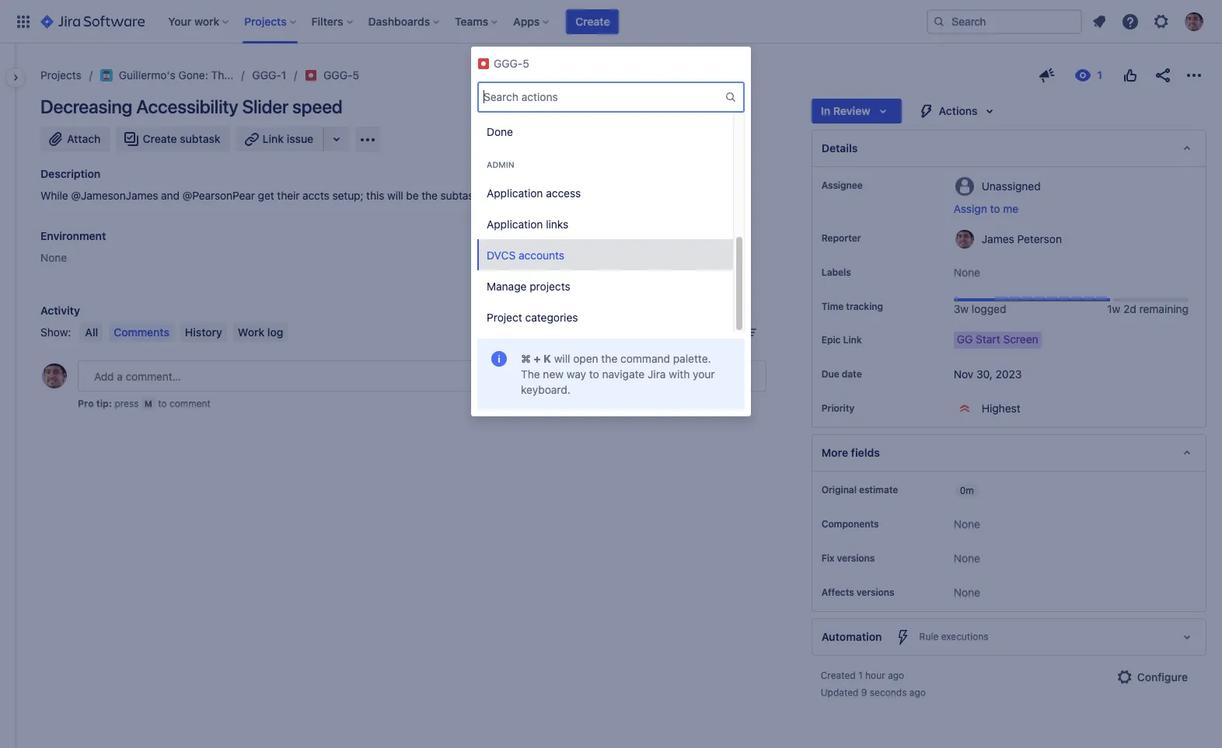 Task type: vqa. For each thing, say whether or not it's contained in the screenshot.
Feedback
no



Task type: describe. For each thing, give the bounding box(es) containing it.
nov
[[954, 368, 974, 381]]

work log button
[[233, 323, 288, 342]]

application for application links
[[487, 217, 543, 231]]

k
[[544, 352, 551, 365]]

while
[[40, 189, 68, 202]]

estimate
[[859, 485, 898, 496]]

me
[[1003, 202, 1019, 215]]

newest first
[[679, 326, 742, 339]]

projects
[[530, 280, 570, 293]]

accounts
[[519, 248, 565, 262]]

Add a comment… field
[[78, 361, 766, 392]]

application access button
[[477, 177, 733, 208]]

attach
[[67, 132, 101, 145]]

⌘
[[521, 352, 531, 365]]

open
[[573, 352, 598, 365]]

1w 2d remaining
[[1107, 302, 1189, 316]]

reporter
[[822, 232, 861, 244]]

2 their from the left
[[565, 189, 588, 202]]

while @jamesonjames and @pearsonpear get their accts setup; this will be the subtask to help organize their work
[[40, 189, 615, 202]]

configure
[[1137, 671, 1188, 684]]

slider
[[242, 96, 288, 117]]

tracking
[[846, 301, 883, 313]]

comments button
[[109, 323, 174, 342]]

date
[[842, 369, 862, 380]]

ggg- for ggg-1 link
[[252, 68, 281, 82]]

all
[[85, 326, 98, 339]]

get
[[258, 189, 274, 202]]

priority
[[822, 403, 855, 415]]

history
[[185, 326, 222, 339]]

manage projects button
[[477, 271, 733, 302]]

projects
[[40, 68, 81, 82]]

work log
[[238, 326, 283, 339]]

logged
[[972, 302, 1006, 316]]

configure link
[[1106, 666, 1197, 691]]

to inside button
[[990, 202, 1000, 215]]

30,
[[977, 368, 993, 381]]

+
[[534, 352, 541, 365]]

primary element
[[9, 0, 927, 43]]

pro tip: press m to comment
[[78, 398, 211, 410]]

1 their from the left
[[277, 189, 300, 202]]

affects
[[822, 587, 854, 599]]

bug image
[[477, 58, 490, 70]]

th...
[[211, 68, 234, 82]]

pro
[[78, 398, 94, 410]]

keyboard.
[[521, 383, 571, 397]]

automation
[[822, 631, 882, 644]]

ggg- inside dialog
[[494, 57, 523, 70]]

to left help
[[482, 189, 492, 202]]

manage
[[487, 280, 527, 293]]

accts
[[302, 189, 329, 202]]

ggg-1 link
[[252, 66, 286, 85]]

components
[[822, 519, 879, 531]]

updated
[[821, 688, 859, 699]]

0m
[[960, 485, 974, 497]]

create banner
[[0, 0, 1222, 44]]

assign
[[954, 202, 987, 215]]

admin
[[487, 160, 514, 169]]

to right m
[[158, 398, 167, 410]]

environment
[[40, 229, 106, 243]]

dvcs accounts
[[487, 248, 565, 262]]

organize
[[520, 189, 562, 202]]

press
[[115, 398, 139, 410]]

project categories
[[487, 311, 578, 324]]

assign to me
[[954, 202, 1019, 215]]

history button
[[180, 323, 227, 342]]

application links
[[487, 217, 569, 231]]

to inside will open the command palette. the new way to navigate jira with your keyboard.
[[589, 368, 599, 381]]

dialog containing ggg-5
[[471, 47, 751, 417]]

create subtask
[[143, 132, 221, 145]]

link issue
[[263, 132, 313, 145]]

2023
[[996, 368, 1022, 381]]

link issue button
[[236, 127, 324, 152]]

show:
[[40, 326, 71, 339]]

0 horizontal spatial 5
[[353, 68, 359, 82]]

projects link
[[40, 66, 81, 85]]

none for fix versions
[[954, 552, 980, 566]]

the
[[521, 368, 540, 381]]

details element
[[811, 130, 1207, 167]]

dvcs accounts button
[[477, 239, 733, 271]]

ggg- for ggg-5 link
[[324, 68, 353, 82]]

first
[[721, 326, 742, 339]]

details
[[822, 142, 858, 155]]

2d
[[1123, 302, 1136, 316]]

hour
[[865, 670, 885, 682]]

1 vertical spatial subtask
[[441, 189, 480, 202]]

this
[[366, 189, 384, 202]]

application for application access
[[487, 186, 543, 199]]

rule executions
[[919, 632, 989, 643]]

more fields
[[822, 447, 880, 460]]

ggg-5 link
[[324, 66, 359, 85]]

done
[[487, 125, 513, 138]]



Task type: locate. For each thing, give the bounding box(es) containing it.
application
[[487, 186, 543, 199], [487, 217, 543, 231]]

search image
[[725, 91, 737, 103]]

decreasing accessibility slider speed
[[40, 96, 343, 117]]

5 inside dialog
[[523, 57, 529, 70]]

categories
[[525, 311, 578, 324]]

time
[[822, 301, 844, 313]]

versions for affects versions
[[857, 587, 894, 599]]

give feedback image
[[1038, 66, 1057, 85]]

ggg- up slider
[[252, 68, 281, 82]]

time tracking
[[822, 301, 883, 313]]

navigate
[[602, 368, 645, 381]]

0 vertical spatial the
[[422, 189, 438, 202]]

0 vertical spatial application
[[487, 186, 543, 199]]

1 vertical spatial versions
[[857, 587, 894, 599]]

speed
[[292, 96, 343, 117]]

0 horizontal spatial will
[[387, 189, 403, 202]]

0 horizontal spatial create
[[143, 132, 177, 145]]

versions
[[837, 553, 875, 565], [857, 587, 894, 599]]

done button
[[477, 116, 733, 147]]

comment
[[169, 398, 211, 410]]

guillermo's gone: the game image
[[100, 69, 113, 82]]

assignee
[[822, 180, 863, 191]]

1 inside created 1 hour ago updated 9 seconds ago
[[858, 670, 863, 682]]

ggg-5 inside dialog
[[494, 57, 529, 70]]

and
[[161, 189, 180, 202]]

help
[[495, 189, 517, 202]]

subtask inside "button"
[[180, 132, 221, 145]]

affects versions
[[822, 587, 894, 599]]

profile image of james peterson image
[[42, 364, 67, 389]]

ggg-5 up speed
[[324, 68, 359, 82]]

ago
[[888, 670, 904, 682], [909, 688, 926, 699]]

0 vertical spatial create
[[576, 14, 610, 28]]

will right k
[[554, 352, 570, 365]]

0 vertical spatial subtask
[[180, 132, 221, 145]]

their left work at top
[[565, 189, 588, 202]]

way
[[567, 368, 586, 381]]

2 application from the top
[[487, 217, 543, 231]]

subtask left help
[[441, 189, 480, 202]]

tip:
[[96, 398, 112, 410]]

setup;
[[332, 189, 363, 202]]

versions right fix
[[837, 553, 875, 565]]

1 horizontal spatial ago
[[909, 688, 926, 699]]

to left me
[[990, 202, 1000, 215]]

guillermo's gone: th...
[[119, 68, 234, 82]]

seconds
[[870, 688, 907, 699]]

0 horizontal spatial ggg-5
[[324, 68, 359, 82]]

palette.
[[673, 352, 711, 365]]

link left issue
[[263, 132, 284, 145]]

dialog
[[471, 47, 751, 417]]

their right the get
[[277, 189, 300, 202]]

labels
[[822, 267, 851, 278]]

will left be
[[387, 189, 403, 202]]

the right be
[[422, 189, 438, 202]]

will
[[387, 189, 403, 202], [554, 352, 570, 365]]

1 horizontal spatial their
[[565, 189, 588, 202]]

application down 'admin'
[[487, 186, 543, 199]]

create button
[[566, 9, 619, 34]]

1 horizontal spatial ggg-
[[324, 68, 353, 82]]

your
[[693, 368, 715, 381]]

0 horizontal spatial ggg-
[[252, 68, 281, 82]]

comments
[[114, 326, 169, 339]]

create inside "button"
[[143, 132, 177, 145]]

1 vertical spatial the
[[601, 352, 618, 365]]

fix versions
[[822, 553, 875, 565]]

1 horizontal spatial ggg-5
[[494, 57, 529, 70]]

1 horizontal spatial link
[[843, 335, 862, 346]]

create down accessibility at the top of page
[[143, 132, 177, 145]]

create for create
[[576, 14, 610, 28]]

1 vertical spatial link
[[843, 335, 862, 346]]

newest first image
[[745, 327, 757, 339]]

the up the navigate
[[601, 352, 618, 365]]

new
[[543, 368, 564, 381]]

accessibility
[[136, 96, 238, 117]]

highest
[[982, 402, 1021, 415]]

0 horizontal spatial link
[[263, 132, 284, 145]]

1 horizontal spatial will
[[554, 352, 570, 365]]

the inside will open the command palette. the new way to navigate jira with your keyboard.
[[601, 352, 618, 365]]

0 vertical spatial 1
[[281, 68, 286, 82]]

Actions menu: GGG-5 field
[[479, 83, 725, 111]]

create inside button
[[576, 14, 610, 28]]

will open the command palette. the new way to navigate jira with your keyboard.
[[521, 352, 715, 397]]

0 horizontal spatial subtask
[[180, 132, 221, 145]]

menu bar containing all
[[77, 323, 291, 342]]

1 up slider
[[281, 68, 286, 82]]

0 horizontal spatial 1
[[281, 68, 286, 82]]

subtask down decreasing accessibility slider speed
[[180, 132, 221, 145]]

create for create subtask
[[143, 132, 177, 145]]

0 vertical spatial will
[[387, 189, 403, 202]]

issue
[[287, 132, 313, 145]]

description
[[40, 167, 100, 180]]

ggg-5 right bug icon
[[494, 57, 529, 70]]

versions for fix versions
[[837, 553, 875, 565]]

with
[[669, 368, 690, 381]]

due date
[[822, 369, 862, 380]]

link inside button
[[263, 132, 284, 145]]

newest
[[679, 326, 718, 339]]

0 vertical spatial link
[[263, 132, 284, 145]]

to down open
[[589, 368, 599, 381]]

project categories button
[[477, 302, 733, 333]]

jira
[[648, 368, 666, 381]]

0 vertical spatial versions
[[837, 553, 875, 565]]

work
[[591, 189, 615, 202]]

ggg- up speed
[[324, 68, 353, 82]]

0 horizontal spatial ago
[[888, 670, 904, 682]]

none
[[40, 251, 67, 264], [954, 266, 980, 279], [954, 518, 980, 531], [954, 552, 980, 566], [954, 586, 980, 600]]

1 horizontal spatial 1
[[858, 670, 863, 682]]

none for affects versions
[[954, 586, 980, 600]]

none for labels
[[954, 266, 980, 279]]

3w logged
[[954, 302, 1006, 316]]

create subtask button
[[116, 127, 230, 152]]

1 application from the top
[[487, 186, 543, 199]]

epic link
[[822, 335, 862, 346]]

created 1 hour ago updated 9 seconds ago
[[821, 670, 926, 699]]

1 horizontal spatial the
[[601, 352, 618, 365]]

m
[[144, 399, 152, 409]]

command
[[620, 352, 670, 365]]

0 vertical spatial ago
[[888, 670, 904, 682]]

menu bar
[[77, 323, 291, 342]]

1 vertical spatial 1
[[858, 670, 863, 682]]

1 vertical spatial ago
[[909, 688, 926, 699]]

guillermo's
[[119, 68, 175, 82]]

1 for ggg-
[[281, 68, 286, 82]]

2 horizontal spatial ggg-
[[494, 57, 523, 70]]

work
[[238, 326, 265, 339]]

nov 30, 2023
[[954, 368, 1022, 381]]

application down help
[[487, 217, 543, 231]]

1 vertical spatial create
[[143, 132, 177, 145]]

their
[[277, 189, 300, 202], [565, 189, 588, 202]]

1w
[[1107, 302, 1121, 316]]

more
[[822, 447, 848, 460]]

1 for created
[[858, 670, 863, 682]]

original
[[822, 485, 857, 496]]

more fields element
[[811, 435, 1207, 472]]

rule
[[919, 632, 939, 643]]

assign to me button
[[954, 201, 1190, 217]]

1 vertical spatial will
[[554, 352, 570, 365]]

ggg-5
[[494, 57, 529, 70], [324, 68, 359, 82]]

original estimate
[[822, 485, 898, 496]]

application inside button
[[487, 217, 543, 231]]

be
[[406, 189, 419, 202]]

due
[[822, 369, 839, 380]]

ago right seconds
[[909, 688, 926, 699]]

create up actions menu: ggg-5 field
[[576, 14, 610, 28]]

none for environment
[[40, 251, 67, 264]]

guillermo's gone: th... link
[[100, 66, 234, 85]]

1 horizontal spatial 5
[[523, 57, 529, 70]]

1 horizontal spatial create
[[576, 14, 610, 28]]

0 horizontal spatial their
[[277, 189, 300, 202]]

ago up seconds
[[888, 670, 904, 682]]

Search field
[[927, 9, 1082, 34]]

automation element
[[811, 619, 1207, 656]]

5
[[523, 57, 529, 70], [353, 68, 359, 82]]

link right epic
[[843, 335, 862, 346]]

subtask
[[180, 132, 221, 145], [441, 189, 480, 202]]

executions
[[941, 632, 989, 643]]

application inside button
[[487, 186, 543, 199]]

1 left hour
[[858, 670, 863, 682]]

search image
[[933, 15, 945, 28]]

log
[[267, 326, 283, 339]]

1 vertical spatial application
[[487, 217, 543, 231]]

ggg-
[[494, 57, 523, 70], [252, 68, 281, 82], [324, 68, 353, 82]]

ggg- right bug icon
[[494, 57, 523, 70]]

created
[[821, 670, 856, 682]]

0 horizontal spatial the
[[422, 189, 438, 202]]

will inside will open the command palette. the new way to navigate jira with your keyboard.
[[554, 352, 570, 365]]

unassigned
[[982, 179, 1041, 192]]

fields
[[851, 447, 880, 460]]

1
[[281, 68, 286, 82], [858, 670, 863, 682]]

jira software image
[[40, 12, 145, 31], [40, 12, 145, 31]]

versions right affects
[[857, 587, 894, 599]]

none for components
[[954, 518, 980, 531]]

1 horizontal spatial subtask
[[441, 189, 480, 202]]

ggg-1
[[252, 68, 286, 82]]



